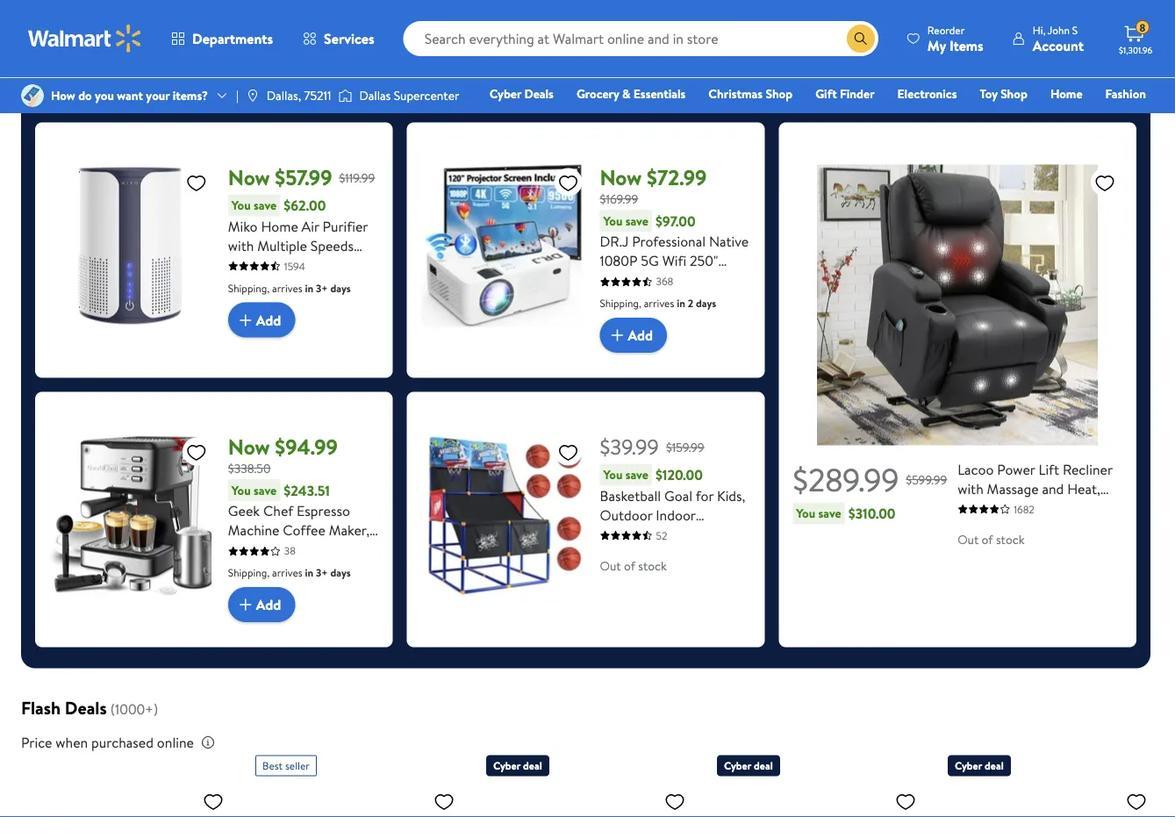 Task type: describe. For each thing, give the bounding box(es) containing it.
add to favorites list, gtracing gaming chair office chair pu leather with footrest & adjustable headrest, red image
[[1127, 791, 1148, 813]]

grocery & essentials link
[[569, 84, 694, 103]]

cyber deals
[[490, 85, 554, 102]]

arrives for now $72.99
[[644, 296, 675, 311]]

water
[[336, 617, 372, 637]]

cyber deal for the xbox series s + xbox wireless controller robot white + 3 month game pass image at the right bottom of the page
[[724, 759, 773, 774]]

with inside now $72.99 $169.99 you save $97.00 dr.j professional native 1080p 5g wifi 250" display projector with bluetooth 5.1, full hd 4k 9500lumens outdoor movie projector, 120" screen included
[[708, 271, 734, 290]]

you inside now $72.99 $169.99 you save $97.00 dr.j professional native 1080p 5g wifi 250" display projector with bluetooth 5.1, full hd 4k 9500lumens outdoor movie projector, 120" screen included
[[604, 212, 623, 229]]

shipping, up grocery & essentials on the top of page
[[600, 26, 642, 41]]

shipping, arrives in 2 days inside now $72.99 group
[[600, 296, 717, 311]]

wifi
[[663, 251, 687, 271]]

gift finder
[[816, 85, 875, 102]]

account
[[1033, 36, 1084, 55]]

 image for dallas supercenter
[[338, 87, 353, 104]]

save for $90.00
[[75, 21, 98, 38]]

lacoo
[[958, 460, 994, 479]]

cyber for miko home air purifier with multiple speeds timer true hepa filter to safely remove dust, pollen, allergens, odor - 400 sqft coverage 'image'
[[494, 759, 521, 774]]

$289.99 group
[[793, 137, 1123, 634]]

hoop
[[665, 525, 699, 544]]

0 vertical spatial 6
[[669, 544, 677, 563]]

search icon image
[[854, 32, 868, 46]]

true
[[266, 255, 292, 274]]

& inside 'link'
[[623, 85, 631, 102]]

grocery
[[577, 85, 620, 102]]

air
[[302, 217, 319, 236]]

Search search field
[[404, 21, 879, 56]]

you for $62.00
[[232, 197, 251, 214]]

one debit link
[[1004, 109, 1080, 128]]

and inside the lacoo power lift recliner with massage and heat, black faux leather
[[1043, 479, 1065, 498]]

pollen,
[[228, 294, 269, 313]]

power
[[998, 460, 1036, 479]]

days for now $94.99
[[331, 566, 351, 581]]

0 horizontal spatial out
[[600, 557, 621, 574]]

my
[[928, 36, 947, 55]]

add to favorites list, xbox series s + xbox wireless controller robot white + 3 month game pass image
[[896, 791, 917, 813]]

save for $120.00
[[626, 466, 649, 483]]

1 horizontal spatial espresso
[[297, 501, 350, 521]]

hd
[[710, 290, 731, 309]]

shipping, arrives in 3+ days for $94.99
[[228, 566, 351, 581]]

add for now $94.99
[[256, 595, 281, 615]]

shipping, arrives in 3+ days for save
[[228, 281, 351, 296]]

projector
[[647, 271, 704, 290]]

price
[[21, 733, 52, 752]]

$119.99
[[339, 169, 375, 186]]

shipping, inside 330 shipping, arrives in 3+ days
[[972, 26, 1014, 41]]

you for $90.00
[[53, 21, 72, 38]]

1 vertical spatial for
[[705, 583, 723, 602]]

$72.99
[[647, 163, 707, 192]]

2 inside group
[[688, 296, 694, 311]]

with inside now $94.99 $338.50 you save $243.51 geek chef espresso machine coffee maker, 20 bar pump pressure espresso & cappuccino latte maker with ese pod filter&milk frother steam wand, 1.5l water tank, stainless steel
[[304, 579, 330, 598]]

save inside now $72.99 $169.99 you save $97.00 dr.j professional native 1080p 5g wifi 250" display projector with bluetooth 5.1, full hd 4k 9500lumens outdoor movie projector, 120" screen included
[[626, 212, 649, 229]]

christmas
[[709, 85, 763, 102]]

1 horizontal spatial home
[[1051, 85, 1083, 102]]

hi,
[[1033, 22, 1046, 37]]

services button
[[288, 18, 390, 60]]

0 vertical spatial for
[[696, 486, 714, 505]]

walmart image
[[28, 25, 142, 53]]

days for now $72.99
[[696, 296, 717, 311]]

with down 52
[[639, 544, 665, 563]]

pump,
[[600, 563, 638, 583]]

1 vertical spatial out of stock
[[600, 557, 667, 574]]

now for $57.99
[[228, 163, 270, 192]]

geek
[[228, 501, 260, 521]]

arrives up essentials
[[644, 26, 675, 41]]

0 horizontal spatial of
[[624, 557, 636, 574]]

3+ for now $57.99
[[316, 281, 328, 296]]

add to favorites list, dyson v8 absolute cordless vacuum | silver/nickel | new image
[[434, 791, 455, 813]]

one debit
[[1012, 110, 1072, 127]]

add to favorites list, geek chef espresso machine coffee maker, 20 bar pump pressure espresso & cappuccino latte maker with ese pod filter&milk frother steam wand, 1.5l water tank, stainless steel image
[[186, 441, 207, 463]]

$62.00
[[284, 196, 326, 215]]

save for $310.00
[[819, 505, 842, 522]]

add to favorites list, open box | dell chromebook | newest os | 11.6-inch | intel celeron | 4gb ram 16gb | bundle: wireless mouse, bluetooth/wireless airbuds by certified 2 day express image
[[203, 791, 224, 813]]

deals for cyber
[[525, 85, 554, 102]]

services
[[324, 29, 375, 48]]

recliner
[[1063, 460, 1113, 479]]

2 vertical spatial basketball
[[642, 563, 703, 583]]

system
[[658, 583, 702, 602]]

Walmart Site-Wide search field
[[404, 21, 879, 56]]

out inside $289.99 group
[[958, 531, 979, 548]]

$39.99
[[600, 433, 659, 462]]

add button for now $72.99
[[600, 318, 667, 353]]

xbox series s + xbox wireless controller robot white + 3 month game pass image
[[717, 784, 924, 818]]

in for now $72.99
[[677, 296, 686, 311]]

gtracing gaming chair office chair pu leather with footrest & adjustable headrest, red image
[[948, 784, 1155, 818]]

shipping, for now $94.99
[[228, 566, 270, 581]]

1 2 from the top
[[688, 26, 694, 41]]

add to favorites list, dr.j professional native 1080p 5g wifi 250" display projector with bluetooth 5.1, full hd 4k 9500lumens outdoor movie projector, 120" screen included image
[[558, 172, 579, 194]]

5g
[[641, 251, 659, 271]]

to
[[228, 274, 241, 294]]

now $72.99 group
[[421, 137, 751, 386]]

3+ inside 330 shipping, arrives in 3+ days
[[1060, 26, 1072, 41]]

arcade
[[702, 525, 745, 544]]

miko home air purifier with multiple speeds timer true hepa filter to safely remove dust, pollen, allergens, odor - 400 sqft coverage image
[[486, 784, 693, 818]]

departments
[[192, 29, 273, 48]]

electronics link
[[890, 84, 965, 103]]

finder
[[840, 85, 875, 102]]

save inside now $94.99 $338.50 you save $243.51 geek chef espresso machine coffee maker, 20 bar pump pressure espresso & cappuccino latte maker with ese pod filter&milk frother steam wand, 1.5l water tank, stainless steel
[[254, 482, 277, 499]]

days up christmas
[[696, 26, 717, 41]]

days for now $57.99
[[331, 281, 351, 296]]

deal for the gtracing gaming chair office chair pu leather with footrest & adjustable headrest, red 'image'
[[985, 759, 1004, 774]]

(1000+)
[[110, 700, 158, 719]]

 image for how do you want your items?
[[21, 84, 44, 107]]

arrives inside 330 shipping, arrives in 3+ days
[[1016, 26, 1047, 41]]

machine
[[228, 521, 280, 540]]

bar
[[248, 540, 268, 559]]

gifts,
[[690, 641, 723, 660]]

toddlers
[[600, 602, 651, 621]]

330
[[1028, 4, 1046, 19]]

20
[[228, 540, 244, 559]]

do
[[78, 87, 92, 104]]

kids,
[[717, 486, 746, 505]]

john
[[1048, 22, 1070, 37]]

dyson v8 absolute cordless vacuum | silver/nickel | new image
[[256, 784, 462, 818]]

leather
[[1025, 498, 1072, 518]]

9500lumens
[[621, 309, 700, 328]]

fashion
[[1106, 85, 1147, 102]]

dallas,
[[267, 87, 301, 104]]

purifier
[[323, 217, 368, 236]]

1 horizontal spatial add to favorites list, miko home air purifier with multiple speeds timer true hepa filter to safely remove dust, pollen, allergens, odor - 400 sqft coverage image
[[665, 791, 686, 813]]

you
[[95, 87, 114, 104]]

 image for dallas, 75211
[[246, 89, 260, 103]]

75211
[[304, 87, 331, 104]]

arrives for now $57.99
[[272, 281, 303, 296]]

save for $62.00
[[254, 197, 277, 214]]

1 vertical spatial basketball
[[600, 525, 661, 544]]

in for now $94.99
[[305, 566, 314, 581]]

chef
[[263, 501, 294, 521]]

dr.j
[[600, 232, 629, 251]]

now $94.99 $338.50 you save $243.51 geek chef espresso machine coffee maker, 20 bar pump pressure espresso & cappuccino latte maker with ese pod filter&milk frother steam wand, 1.5l water tank, stainless steel
[[228, 433, 378, 656]]

4k
[[600, 309, 617, 328]]

days inside 330 shipping, arrives in 3+ days
[[1075, 26, 1095, 41]]

year
[[718, 621, 743, 641]]

children,
[[680, 602, 735, 621]]

cappuccino
[[298, 559, 370, 579]]

options
[[986, 56, 1036, 76]]

$1,301.96
[[1120, 44, 1153, 56]]

you inside now $94.99 $338.50 you save $243.51 geek chef espresso machine coffee maker, 20 bar pump pressure espresso & cappuccino latte maker with ese pod filter&milk frother steam wand, 1.5l water tank, stainless steel
[[232, 482, 251, 499]]

1080p
[[600, 251, 638, 271]]

latte
[[228, 579, 260, 598]]

reorder
[[928, 22, 965, 37]]

online
[[157, 733, 194, 752]]

dallas
[[360, 87, 391, 104]]

items?
[[173, 87, 208, 104]]

|
[[236, 87, 239, 104]]

clear search field text image
[[826, 32, 840, 46]]

speeds
[[311, 236, 354, 255]]



Task type: vqa. For each thing, say whether or not it's contained in the screenshot.
the topmost Supporting
no



Task type: locate. For each thing, give the bounding box(es) containing it.
1 vertical spatial 3+
[[316, 281, 328, 296]]

add for now $72.99
[[628, 326, 653, 345]]

1 horizontal spatial cyber deal
[[724, 759, 773, 774]]

you
[[53, 21, 72, 38], [232, 197, 251, 214], [604, 212, 623, 229], [604, 466, 623, 483], [232, 482, 251, 499], [797, 505, 816, 522]]

1 horizontal spatial deal
[[754, 759, 773, 774]]

and left heat,
[[1043, 479, 1065, 498]]

shipping, down display
[[600, 296, 642, 311]]

you down $289.99
[[797, 505, 816, 522]]

add to favorites list, lacoo power lift recliner with massage and heat, black faux leather image
[[1095, 172, 1116, 194]]

0 horizontal spatial home
[[261, 217, 298, 236]]

walmart+
[[1094, 110, 1147, 127]]

in inside now $72.99 group
[[677, 296, 686, 311]]

2 right 5.1,
[[688, 296, 694, 311]]

cyber deal up miko home air purifier with multiple speeds timer true hepa filter to safely remove dust, pollen, allergens, odor - 400 sqft coverage 'image'
[[494, 759, 542, 774]]

christmas shop
[[709, 85, 793, 102]]

you save $90.00
[[53, 20, 148, 39]]

1 cyber deal from the left
[[494, 759, 542, 774]]

best seller
[[263, 759, 310, 774]]

arrives down 330
[[1016, 26, 1047, 41]]

52
[[656, 528, 668, 543]]

3 deal from the left
[[985, 759, 1004, 774]]

add button inside now $72.99 group
[[600, 318, 667, 353]]

1 horizontal spatial stock
[[997, 531, 1025, 548]]

save down $289.99
[[819, 505, 842, 522]]

projector,
[[600, 348, 660, 367]]

s
[[1073, 22, 1078, 37]]

in down 'projector'
[[677, 296, 686, 311]]

deal up the xbox series s + xbox wireless controller robot white + 3 month game pass image at the right bottom of the page
[[754, 759, 773, 774]]

1 horizontal spatial and
[[1043, 479, 1065, 498]]

in for now $57.99
[[305, 281, 314, 296]]

professional
[[632, 232, 706, 251]]

3-
[[694, 621, 706, 641]]

1 vertical spatial and
[[655, 602, 677, 621]]

you inside the "you save $310.00"
[[797, 505, 816, 522]]

38
[[284, 544, 296, 559]]

outdoor
[[600, 328, 653, 348], [600, 505, 653, 525]]

stock down faux
[[997, 531, 1025, 548]]

add to cart image inside now $72.99 group
[[607, 325, 628, 346]]

1 shop from the left
[[766, 85, 793, 102]]

now for $72.99
[[600, 163, 642, 192]]

days right john
[[1075, 26, 1095, 41]]

1 deal from the left
[[523, 759, 542, 774]]

0 vertical spatial out
[[958, 531, 979, 548]]

hi, john s account
[[1033, 22, 1084, 55]]

save inside you save $90.00
[[75, 21, 98, 38]]

0 vertical spatial add to cart image
[[607, 325, 628, 346]]

arrives inside now $72.99 group
[[644, 296, 675, 311]]

shop right toy
[[1001, 85, 1028, 102]]

gift
[[816, 85, 837, 102]]

odor
[[336, 294, 368, 313]]

0 vertical spatial 3+
[[1060, 26, 1072, 41]]

stainless
[[262, 637, 314, 656]]

how do you want your items?
[[51, 87, 208, 104]]

save inside you save $120.00 basketball goal for kids, outdoor indoor basketball hoop arcade game with 6 balls with pump, basketball shooting system for toddlers and children, sports toys for 3-6 year old boys girls gifts, w17910
[[626, 466, 649, 483]]

1 shipping, arrives in 2 days from the top
[[600, 26, 717, 41]]

arrives for now $94.99
[[272, 566, 303, 581]]

 image
[[21, 84, 44, 107], [338, 87, 353, 104], [246, 89, 260, 103]]

deals up when
[[65, 696, 107, 720]]

price when purchased online
[[21, 733, 194, 752]]

1 vertical spatial shipping, arrives in 2 days
[[600, 296, 717, 311]]

arrives down 368
[[644, 296, 675, 311]]

1 horizontal spatial of
[[982, 531, 994, 548]]

cyber deal up the gtracing gaming chair office chair pu leather with footrest & adjustable headrest, red 'image'
[[955, 759, 1004, 774]]

save up miko
[[254, 197, 277, 214]]

& inside now $94.99 $338.50 you save $243.51 geek chef espresso machine coffee maker, 20 bar pump pressure espresso & cappuccino latte maker with ese pod filter&milk frother steam wand, 1.5l water tank, stainless steel
[[285, 559, 294, 579]]

and
[[1043, 479, 1065, 498], [655, 602, 677, 621]]

outdoor up included
[[600, 328, 653, 348]]

3+ left s
[[1060, 26, 1072, 41]]

massage
[[988, 479, 1039, 498]]

espresso down machine
[[228, 559, 281, 579]]

home left 'air'
[[261, 217, 298, 236]]

shooting
[[600, 583, 655, 602]]

0 horizontal spatial 6
[[669, 544, 677, 563]]

with up to
[[228, 236, 254, 255]]

in down pump
[[305, 566, 314, 581]]

0 horizontal spatial out of stock
[[600, 557, 667, 574]]

shipping, arrives in 2 days down 368
[[600, 296, 717, 311]]

3+ down "hepa"
[[316, 281, 328, 296]]

1 horizontal spatial shop
[[1001, 85, 1028, 102]]

and inside you save $120.00 basketball goal for kids, outdoor indoor basketball hoop arcade game with 6 balls with pump, basketball shooting system for toddlers and children, sports toys for 3-6 year old boys girls gifts, w17910
[[655, 602, 677, 621]]

0 vertical spatial shipping, arrives in 2 days
[[600, 26, 717, 41]]

deal up miko home air purifier with multiple speeds timer true hepa filter to safely remove dust, pollen, allergens, odor - 400 sqft coverage 'image'
[[523, 759, 542, 774]]

out of stock up shooting
[[600, 557, 667, 574]]

1 shipping, arrives in 3+ days from the top
[[228, 281, 351, 296]]

cyber for the xbox series s + xbox wireless controller robot white + 3 month game pass image at the right bottom of the page
[[724, 759, 752, 774]]

you up dr.j
[[604, 212, 623, 229]]

2 deal from the left
[[754, 759, 773, 774]]

add to cart image up projector,
[[607, 325, 628, 346]]

pump
[[271, 540, 306, 559]]

2 shipping, arrives in 2 days from the top
[[600, 296, 717, 311]]

add button for now $94.99
[[228, 588, 295, 623]]

out of stock down faux
[[958, 531, 1025, 548]]

gift finder link
[[808, 84, 883, 103]]

now right add to favorites list, dr.j professional native 1080p 5g wifi 250" display projector with bluetooth 5.1, full hd 4k 9500lumens outdoor movie projector, 120" screen included icon
[[600, 163, 642, 192]]

add button for now $57.99
[[228, 303, 295, 338]]

3+ for now $94.99
[[316, 566, 328, 581]]

add to favorites list, miko home air purifier with multiple speeds timer true hepa filter to safely remove dust, pollen, allergens, odor - 400 sqft coverage image
[[186, 172, 207, 194], [665, 791, 686, 813]]

2 horizontal spatial cyber deal
[[955, 759, 1004, 774]]

2 cyber deal from the left
[[724, 759, 773, 774]]

shop for christmas shop
[[766, 85, 793, 102]]

for left 3-
[[672, 621, 690, 641]]

cyber deal for the gtracing gaming chair office chair pu leather with footrest & adjustable headrest, red 'image'
[[955, 759, 1004, 774]]

1.5l
[[310, 617, 332, 637]]

home up the debit on the top right
[[1051, 85, 1083, 102]]

add to cart image up steam
[[235, 595, 256, 616]]

$97.00
[[656, 211, 696, 231]]

1 horizontal spatial &
[[623, 85, 631, 102]]

one
[[1012, 110, 1039, 127]]

fashion link
[[1098, 84, 1155, 103]]

out
[[958, 531, 979, 548], [600, 557, 621, 574]]

0 horizontal spatial &
[[285, 559, 294, 579]]

cyber deals link
[[482, 84, 562, 103]]

$39.99 $159.99
[[600, 433, 705, 462]]

0 vertical spatial stock
[[997, 531, 1025, 548]]

now inside now $94.99 $338.50 you save $243.51 geek chef espresso machine coffee maker, 20 bar pump pressure espresso & cappuccino latte maker with ese pod filter&milk frother steam wand, 1.5l water tank, stainless steel
[[228, 433, 270, 462]]

shipping, inside now $72.99 group
[[600, 296, 642, 311]]

flash deals (1000+)
[[21, 696, 158, 720]]

0 horizontal spatial  image
[[21, 84, 44, 107]]

with inside "you save $62.00 miko home air purifier with multiple speeds timer true hepa filter to safely remove dust, pollen, allergens, odor - 400 sqft coverage"
[[228, 236, 254, 255]]

save inside the "you save $310.00"
[[819, 505, 842, 522]]

you inside you save $90.00
[[53, 21, 72, 38]]

1 horizontal spatial 6
[[706, 621, 714, 641]]

0 horizontal spatial add to cart image
[[235, 595, 256, 616]]

save left $90.00
[[75, 21, 98, 38]]

shipping, arrives in 3+ days down 1594
[[228, 281, 351, 296]]

wand,
[[270, 617, 307, 637]]

1 vertical spatial of
[[624, 557, 636, 574]]

add for now $57.99
[[256, 310, 281, 330]]

christmas shop link
[[701, 84, 801, 103]]

deals for flash
[[65, 696, 107, 720]]

0 vertical spatial 2
[[688, 26, 694, 41]]

sports
[[600, 621, 640, 641]]

you save $62.00 miko home air purifier with multiple speeds timer true hepa filter to safely remove dust, pollen, allergens, odor - 400 sqft coverage
[[228, 196, 377, 332]]

basketball left goal
[[600, 486, 661, 505]]

basketball down 52
[[642, 563, 703, 583]]

in right hi,
[[1049, 26, 1058, 41]]

add to favorites list, basketball goal for kids, outdoor indoor basketball hoop arcade game with 6 balls with pump, basketball shooting system for toddlers and children, sports toys for 3-6 year old boys girls gifts, w17910 image
[[558, 441, 579, 463]]

$90.00
[[105, 20, 148, 39]]

you for $120.00
[[604, 466, 623, 483]]

debit
[[1042, 110, 1072, 127]]

1 horizontal spatial add to cart image
[[607, 325, 628, 346]]

arrives down "38"
[[272, 566, 303, 581]]

0 horizontal spatial and
[[655, 602, 677, 621]]

outdoor inside now $72.99 $169.99 you save $97.00 dr.j professional native 1080p 5g wifi 250" display projector with bluetooth 5.1, full hd 4k 9500lumens outdoor movie projector, 120" screen included
[[600, 328, 653, 348]]

heat,
[[1068, 479, 1101, 498]]

reorder my items
[[928, 22, 984, 55]]

1 horizontal spatial deals
[[525, 85, 554, 102]]

save up "chef"
[[254, 482, 277, 499]]

lacoo power lift recliner with massage and heat, black faux leather
[[958, 460, 1113, 518]]

add up projector,
[[628, 326, 653, 345]]

basketball
[[600, 486, 661, 505], [600, 525, 661, 544], [642, 563, 703, 583]]

black
[[958, 498, 991, 518]]

1 vertical spatial stock
[[639, 557, 667, 574]]

6 left balls
[[669, 544, 677, 563]]

1 horizontal spatial out of stock
[[958, 531, 1025, 548]]

2 vertical spatial for
[[672, 621, 690, 641]]

safely
[[245, 274, 281, 294]]

add up wand,
[[256, 595, 281, 615]]

days down "filter"
[[331, 281, 351, 296]]

2 2 from the top
[[688, 296, 694, 311]]

lift
[[1039, 460, 1060, 479]]

1 vertical spatial outdoor
[[600, 505, 653, 525]]

1 vertical spatial add to favorites list, miko home air purifier with multiple speeds timer true hepa filter to safely remove dust, pollen, allergens, odor - 400 sqft coverage image
[[665, 791, 686, 813]]

you up miko
[[232, 197, 251, 214]]

2 horizontal spatial deal
[[985, 759, 1004, 774]]

1 vertical spatial out
[[600, 557, 621, 574]]

0 horizontal spatial shop
[[766, 85, 793, 102]]

0 horizontal spatial add to favorites list, miko home air purifier with multiple speeds timer true hepa filter to safely remove dust, pollen, allergens, odor - 400 sqft coverage image
[[186, 172, 207, 194]]

in inside 330 shipping, arrives in 3+ days
[[1049, 26, 1058, 41]]

goal
[[665, 486, 693, 505]]

now right add to favorites list, geek chef espresso machine coffee maker, 20 bar pump pressure espresso & cappuccino latte maker with ese pod filter&milk frother steam wand, 1.5l water tank, stainless steel icon
[[228, 433, 270, 462]]

1 outdoor from the top
[[600, 328, 653, 348]]

add to cart image for now $94.99
[[235, 595, 256, 616]]

 image right 75211
[[338, 87, 353, 104]]

now $72.99 $169.99 you save $97.00 dr.j professional native 1080p 5g wifi 250" display projector with bluetooth 5.1, full hd 4k 9500lumens outdoor movie projector, 120" screen included
[[600, 163, 749, 386]]

ese
[[334, 579, 357, 598]]

with left faux
[[958, 479, 984, 498]]

0 vertical spatial deals
[[525, 85, 554, 102]]

cyber
[[490, 85, 522, 102], [494, 759, 521, 774], [724, 759, 752, 774], [955, 759, 983, 774]]

you for $310.00
[[797, 505, 816, 522]]

of inside $289.99 group
[[982, 531, 994, 548]]

$289.99
[[793, 458, 900, 501]]

330 shipping, arrives in 3+ days
[[972, 4, 1095, 41]]

0 vertical spatial basketball
[[600, 486, 661, 505]]

$338.50
[[228, 460, 271, 477]]

home
[[1051, 85, 1083, 102], [261, 217, 298, 236]]

deal up the gtracing gaming chair office chair pu leather with footrest & adjustable headrest, red 'image'
[[985, 759, 1004, 774]]

arrives
[[644, 26, 675, 41], [1016, 26, 1047, 41], [272, 281, 303, 296], [644, 296, 675, 311], [272, 566, 303, 581]]

1 vertical spatial home
[[261, 217, 298, 236]]

indoor
[[656, 505, 696, 525]]

with right balls
[[711, 544, 737, 563]]

home inside "you save $62.00 miko home air purifier with multiple speeds timer true hepa filter to safely remove dust, pollen, allergens, odor - 400 sqft coverage"
[[261, 217, 298, 236]]

shop for toy shop
[[1001, 85, 1028, 102]]

shipping, arrives in 2 days up essentials
[[600, 26, 717, 41]]

purchased
[[91, 733, 154, 752]]

2 outdoor from the top
[[600, 505, 653, 525]]

now inside now $72.99 $169.99 you save $97.00 dr.j professional native 1080p 5g wifi 250" display projector with bluetooth 5.1, full hd 4k 9500lumens outdoor movie projector, 120" screen included
[[600, 163, 642, 192]]

stock down 52
[[639, 557, 667, 574]]

espresso
[[297, 501, 350, 521], [228, 559, 281, 579]]

and up girls
[[655, 602, 677, 621]]

arrives down 1594
[[272, 281, 303, 296]]

miko
[[228, 217, 258, 236]]

stock inside $289.99 group
[[997, 531, 1025, 548]]

allergens,
[[273, 294, 333, 313]]

with right full
[[708, 271, 734, 290]]

2 up grocery & essentials 'link'
[[688, 26, 694, 41]]

1 horizontal spatial out
[[958, 531, 979, 548]]

cyber deal up the xbox series s + xbox wireless controller robot white + 3 month game pass image at the right bottom of the page
[[724, 759, 773, 774]]

bluetooth
[[600, 290, 661, 309]]

shipping, down timer
[[228, 281, 270, 296]]

deal for the xbox series s + xbox wireless controller robot white + 3 month game pass image at the right bottom of the page
[[754, 759, 773, 774]]

0 vertical spatial outdoor
[[600, 328, 653, 348]]

0 vertical spatial home
[[1051, 85, 1083, 102]]

outdoor up game
[[600, 505, 653, 525]]

for right system
[[705, 583, 723, 602]]

dust,
[[338, 274, 370, 294]]

how
[[51, 87, 75, 104]]

espresso down $243.51
[[297, 501, 350, 521]]

add inside now $72.99 group
[[628, 326, 653, 345]]

game
[[600, 544, 636, 563]]

& down "38"
[[285, 559, 294, 579]]

0 vertical spatial out of stock
[[958, 531, 1025, 548]]

multiple
[[258, 236, 307, 255]]

5.1,
[[664, 290, 682, 309]]

in down "hepa"
[[305, 281, 314, 296]]

out up shooting
[[600, 557, 621, 574]]

essentials
[[634, 85, 686, 102]]

for right goal
[[696, 486, 714, 505]]

old
[[600, 641, 623, 660]]

out of stock inside $289.99 group
[[958, 531, 1025, 548]]

add
[[628, 56, 653, 75], [256, 310, 281, 330], [628, 326, 653, 345], [256, 595, 281, 615]]

$310.00
[[849, 504, 896, 523]]

add right 400
[[256, 310, 281, 330]]

of up shooting
[[624, 557, 636, 574]]

you inside you save $120.00 basketball goal for kids, outdoor indoor basketball hoop arcade game with 6 balls with pump, basketball shooting system for toddlers and children, sports toys for 3-6 year old boys girls gifts, w17910
[[604, 466, 623, 483]]

native
[[709, 232, 749, 251]]

you save $310.00
[[797, 504, 896, 523]]

add to cart image
[[607, 325, 628, 346], [235, 595, 256, 616]]

0 vertical spatial espresso
[[297, 501, 350, 521]]

of down black
[[982, 531, 994, 548]]

2 shop from the left
[[1001, 85, 1028, 102]]

save down $169.99
[[626, 212, 649, 229]]

3 cyber deal from the left
[[955, 759, 1004, 774]]

days down pressure
[[331, 566, 351, 581]]

shipping, arrives in 3+ days down "38"
[[228, 566, 351, 581]]

2 horizontal spatial  image
[[338, 87, 353, 104]]

save inside "you save $62.00 miko home air purifier with multiple speeds timer true hepa filter to safely remove dust, pollen, allergens, odor - 400 sqft coverage"
[[254, 197, 277, 214]]

 image left "how"
[[21, 84, 44, 107]]

& right grocery
[[623, 85, 631, 102]]

shipping, for now $72.99
[[600, 296, 642, 311]]

movie
[[656, 328, 693, 348]]

1 vertical spatial 2
[[688, 296, 694, 311]]

1 vertical spatial shipping, arrives in 3+ days
[[228, 566, 351, 581]]

supercenter
[[394, 87, 460, 104]]

add to cart image
[[235, 310, 256, 331]]

0 horizontal spatial cyber deal
[[494, 759, 542, 774]]

remove
[[285, 274, 334, 294]]

1 vertical spatial 6
[[706, 621, 714, 641]]

shipping, arrives in 3+ days
[[228, 281, 351, 296], [228, 566, 351, 581]]

days right 5.1,
[[696, 296, 717, 311]]

deals left grocery
[[525, 85, 554, 102]]

shipping, down bar
[[228, 566, 270, 581]]

with left ese
[[304, 579, 330, 598]]

cyber for the gtracing gaming chair office chair pu leather with footrest & adjustable headrest, red 'image'
[[955, 759, 983, 774]]

0 vertical spatial &
[[623, 85, 631, 102]]

display
[[600, 271, 644, 290]]

frother
[[332, 598, 378, 617]]

you left $90.00
[[53, 21, 72, 38]]

add up grocery & essentials 'link'
[[628, 56, 653, 75]]

$57.99
[[275, 163, 332, 192]]

$159.99
[[666, 439, 705, 456]]

 image right the |
[[246, 89, 260, 103]]

0 horizontal spatial deal
[[523, 759, 542, 774]]

you inside "you save $62.00 miko home air purifier with multiple speeds timer true hepa filter to safely remove dust, pollen, allergens, odor - 400 sqft coverage"
[[232, 197, 251, 214]]

days
[[696, 26, 717, 41], [1075, 26, 1095, 41], [331, 281, 351, 296], [696, 296, 717, 311], [331, 566, 351, 581]]

1 vertical spatial deals
[[65, 696, 107, 720]]

in up essentials
[[677, 26, 686, 41]]

1 vertical spatial add to cart image
[[235, 595, 256, 616]]

0 vertical spatial and
[[1043, 479, 1065, 498]]

1 vertical spatial espresso
[[228, 559, 281, 579]]

shipping, arrives in 2 days
[[600, 26, 717, 41], [600, 296, 717, 311]]

shipping, for now $57.99
[[228, 281, 270, 296]]

filter&milk
[[262, 598, 329, 617]]

1 vertical spatial &
[[285, 559, 294, 579]]

you up the geek
[[232, 482, 251, 499]]

with inside the lacoo power lift recliner with massage and heat, black faux leather
[[958, 479, 984, 498]]

you down $39.99
[[604, 466, 623, 483]]

shipping, up options
[[972, 26, 1014, 41]]

electronics
[[898, 85, 958, 102]]

0 vertical spatial add to favorites list, miko home air purifier with multiple speeds timer true hepa filter to safely remove dust, pollen, allergens, odor - 400 sqft coverage image
[[186, 172, 207, 194]]

departments button
[[156, 18, 288, 60]]

0 horizontal spatial stock
[[639, 557, 667, 574]]

3+ down pressure
[[316, 566, 328, 581]]

0 vertical spatial shipping, arrives in 3+ days
[[228, 281, 351, 296]]

now for $94.99
[[228, 433, 270, 462]]

deal for miko home air purifier with multiple speeds timer true hepa filter to safely remove dust, pollen, allergens, odor - 400 sqft coverage 'image'
[[523, 759, 542, 774]]

full
[[685, 290, 706, 309]]

0 vertical spatial of
[[982, 531, 994, 548]]

2 vertical spatial 3+
[[316, 566, 328, 581]]

out down black
[[958, 531, 979, 548]]

add to cart image for now $72.99
[[607, 325, 628, 346]]

outdoor inside you save $120.00 basketball goal for kids, outdoor indoor basketball hoop arcade game with 6 balls with pump, basketball shooting system for toddlers and children, sports toys for 3-6 year old boys girls gifts, w17910
[[600, 505, 653, 525]]

0 horizontal spatial deals
[[65, 696, 107, 720]]

days inside now $72.99 group
[[696, 296, 717, 311]]

save down $39.99
[[626, 466, 649, 483]]

shop right christmas
[[766, 85, 793, 102]]

legal information image
[[201, 736, 215, 750]]

cyber deal for miko home air purifier with multiple speeds timer true hepa filter to safely remove dust, pollen, allergens, odor - 400 sqft coverage 'image'
[[494, 759, 542, 774]]

basketball up pump,
[[600, 525, 661, 544]]

2 shipping, arrives in 3+ days from the top
[[228, 566, 351, 581]]

0 horizontal spatial espresso
[[228, 559, 281, 579]]

6 left "year"
[[706, 621, 714, 641]]

1 horizontal spatial  image
[[246, 89, 260, 103]]

now up miko
[[228, 163, 270, 192]]

open box | dell chromebook | newest os | 11.6-inch | intel celeron | 4gb ram 16gb | bundle: wireless mouse, bluetooth/wireless airbuds by certified 2 day express image
[[25, 784, 231, 818]]



